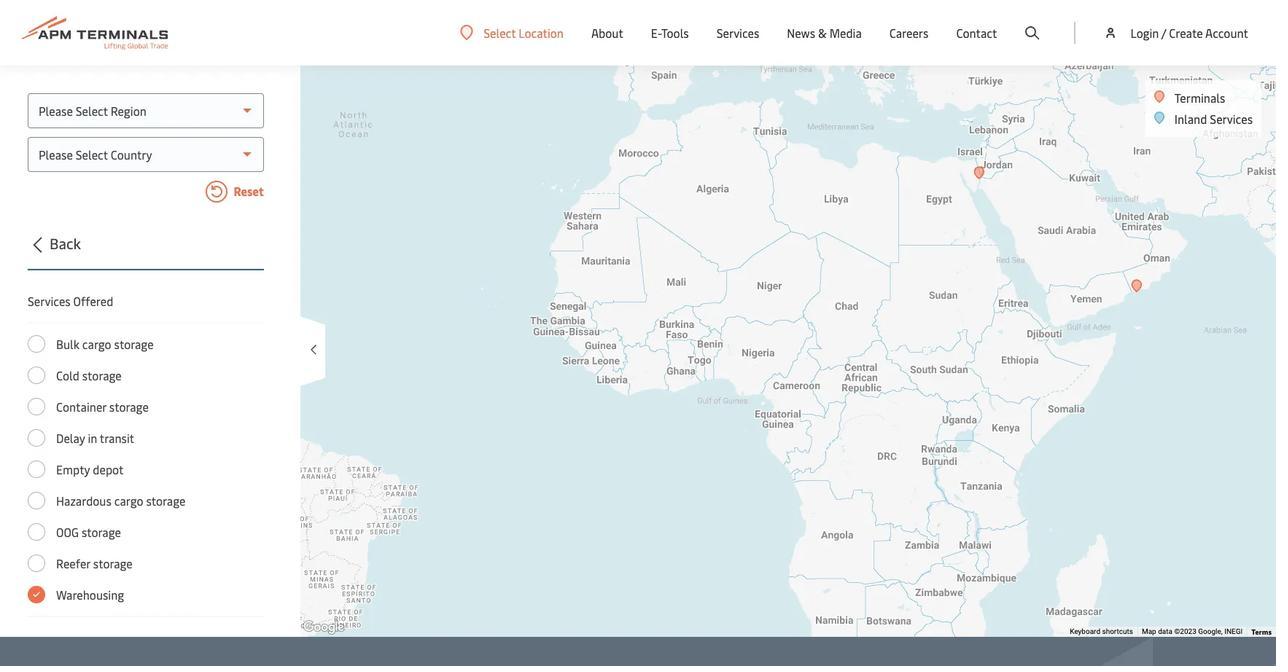 Task type: locate. For each thing, give the bounding box(es) containing it.
news & media
[[787, 25, 862, 41]]

hazardous
[[56, 493, 112, 509]]

warehousing
[[56, 587, 124, 603]]

reset
[[231, 183, 264, 199]]

0 vertical spatial cargo
[[82, 336, 111, 352]]

cargo down depot
[[114, 493, 143, 509]]

about
[[592, 25, 624, 41]]

/
[[1162, 25, 1167, 41]]

services
[[717, 25, 760, 41], [1211, 111, 1253, 127], [28, 293, 71, 309]]

services offered
[[28, 293, 113, 309]]

terms link
[[1252, 627, 1272, 638]]

in
[[88, 430, 97, 447]]

login / create account link
[[1104, 0, 1249, 66]]

keyboard shortcuts
[[1070, 628, 1134, 636]]

empty depot
[[56, 462, 124, 478]]

0 horizontal spatial cargo
[[82, 336, 111, 352]]

services down terminals
[[1211, 111, 1253, 127]]

storage
[[114, 336, 154, 352], [82, 368, 122, 384], [109, 399, 149, 415], [146, 493, 186, 509], [82, 525, 121, 541], [93, 556, 133, 572]]

OOG storage radio
[[28, 524, 45, 541]]

terminals
[[1175, 90, 1226, 106]]

cargo
[[82, 336, 111, 352], [114, 493, 143, 509]]

2 vertical spatial services
[[28, 293, 71, 309]]

services for services offered
[[28, 293, 71, 309]]

delay
[[56, 430, 85, 447]]

services left offered
[[28, 293, 71, 309]]

cold
[[56, 368, 79, 384]]

contact button
[[957, 0, 998, 66]]

keyboard
[[1070, 628, 1101, 636]]

services right tools
[[717, 25, 760, 41]]

Warehousing radio
[[28, 587, 45, 604]]

2 horizontal spatial services
[[1211, 111, 1253, 127]]

create
[[1170, 25, 1204, 41]]

oog storage
[[56, 525, 121, 541]]

inland
[[1175, 111, 1208, 127]]

select location button
[[461, 24, 564, 40]]

Container storage radio
[[28, 398, 45, 416]]

empty
[[56, 462, 90, 478]]

0 vertical spatial services
[[717, 25, 760, 41]]

©2023
[[1175, 628, 1197, 636]]

storage for cold storage
[[82, 368, 122, 384]]

e-tools
[[651, 25, 689, 41]]

map region
[[131, 59, 1277, 667]]

transit
[[100, 430, 134, 447]]

careers button
[[890, 0, 929, 66]]

1 vertical spatial cargo
[[114, 493, 143, 509]]

cargo right bulk
[[82, 336, 111, 352]]

login / create account
[[1131, 25, 1249, 41]]

cargo for hazardous
[[114, 493, 143, 509]]

1 horizontal spatial services
[[717, 25, 760, 41]]

back button
[[23, 233, 264, 271]]

Cold storage radio
[[28, 367, 45, 384]]

0 horizontal spatial services
[[28, 293, 71, 309]]

oog
[[56, 525, 79, 541]]

offered
[[73, 293, 113, 309]]

cargo for bulk
[[82, 336, 111, 352]]

map
[[1142, 628, 1157, 636]]

cold storage
[[56, 368, 122, 384]]

1 horizontal spatial cargo
[[114, 493, 143, 509]]

storage for reefer storage
[[93, 556, 133, 572]]

map data ©2023 google, inegi
[[1142, 628, 1243, 636]]

inegi
[[1225, 628, 1243, 636]]

reefer
[[56, 556, 90, 572]]

&
[[819, 25, 827, 41]]

about button
[[592, 0, 624, 66]]



Task type: describe. For each thing, give the bounding box(es) containing it.
careers
[[890, 25, 929, 41]]

login
[[1131, 25, 1160, 41]]

container storage
[[56, 399, 149, 415]]

Bulk cargo storage radio
[[28, 336, 45, 353]]

hazardous cargo storage
[[56, 493, 186, 509]]

google,
[[1199, 628, 1223, 636]]

Delay in transit radio
[[28, 430, 45, 447]]

depot
[[93, 462, 124, 478]]

delay in transit
[[56, 430, 134, 447]]

bulk
[[56, 336, 80, 352]]

back
[[50, 233, 81, 253]]

Empty depot radio
[[28, 461, 45, 479]]

select
[[484, 24, 516, 40]]

select location
[[484, 24, 564, 40]]

reefer storage
[[56, 556, 133, 572]]

bulk cargo storage
[[56, 336, 154, 352]]

contact
[[957, 25, 998, 41]]

keyboard shortcuts button
[[1070, 628, 1134, 638]]

news
[[787, 25, 816, 41]]

1 vertical spatial services
[[1211, 111, 1253, 127]]

storage for oog storage
[[82, 525, 121, 541]]

google image
[[300, 619, 348, 638]]

container
[[56, 399, 106, 415]]

shortcuts
[[1103, 628, 1134, 636]]

e-tools button
[[651, 0, 689, 66]]

inland services
[[1175, 111, 1253, 127]]

media
[[830, 25, 862, 41]]

reset button
[[28, 181, 264, 206]]

services button
[[717, 0, 760, 66]]

storage for container storage
[[109, 399, 149, 415]]

e-
[[651, 25, 662, 41]]

Reefer storage radio
[[28, 555, 45, 573]]

terms
[[1252, 627, 1272, 638]]

services for services
[[717, 25, 760, 41]]

tools
[[662, 25, 689, 41]]

location
[[519, 24, 564, 40]]

account
[[1206, 25, 1249, 41]]

Hazardous cargo storage radio
[[28, 492, 45, 510]]

news & media button
[[787, 0, 862, 66]]

data
[[1159, 628, 1173, 636]]



Task type: vqa. For each thing, say whether or not it's contained in the screenshot.
"grace"
no



